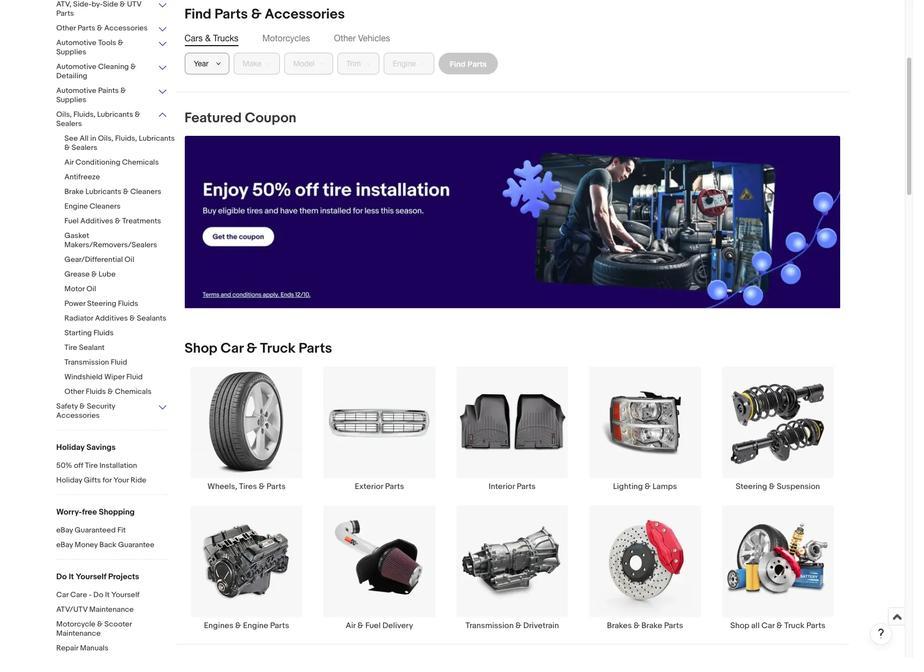 Task type: vqa. For each thing, say whether or not it's contained in the screenshot.
the left the Fuel
yes



Task type: describe. For each thing, give the bounding box(es) containing it.
windshield wiper fluid link
[[64, 372, 176, 383]]

security
[[87, 402, 115, 411]]

air inside atv, side-by-side & utv parts other parts & accessories automotive tools & supplies automotive cleaning & detailing automotive paints & supplies oils, fluids, lubricants & sealers see all in oils, fluids, lubricants & sealers air conditioning chemicals antifreeze brake lubricants & cleaners engine cleaners fuel additives & treatments gasket makers/removers/sealers gear/differential oil grease & lube motor oil power steering fluids radiator additives & sealants starting fluids tire sealant transmission fluid windshield wiper fluid other fluids & chemicals safety & security accessories
[[64, 158, 74, 167]]

atv, side-by-side & utv parts other parts & accessories automotive tools & supplies automotive cleaning & detailing automotive paints & supplies oils, fluids, lubricants & sealers see all in oils, fluids, lubricants & sealers air conditioning chemicals antifreeze brake lubricants & cleaners engine cleaners fuel additives & treatments gasket makers/removers/sealers gear/differential oil grease & lube motor oil power steering fluids radiator additives & sealants starting fluids tire sealant transmission fluid windshield wiper fluid other fluids & chemicals safety & security accessories
[[56, 0, 175, 420]]

paints
[[98, 86, 119, 95]]

money
[[75, 540, 98, 550]]

worry-free shopping
[[56, 507, 135, 518]]

conditioning
[[75, 158, 120, 167]]

shop for shop car & truck parts
[[185, 340, 217, 357]]

see all in oils, fluids, lubricants & sealers link
[[64, 134, 176, 153]]

detailing
[[56, 71, 87, 80]]

atv, side-by-side & utv parts button
[[56, 0, 168, 19]]

0 vertical spatial cleaners
[[130, 187, 161, 196]]

side-
[[73, 0, 92, 9]]

1 supplies from the top
[[56, 47, 86, 57]]

safety & security accessories button
[[56, 402, 168, 421]]

2 vertical spatial lubricants
[[85, 187, 121, 196]]

worry-
[[56, 507, 82, 518]]

car care - do it yourself link
[[56, 590, 168, 601]]

car care - do it yourself atv/utv maintenance motorcycle & scooter maintenance repair manuals
[[56, 590, 140, 653]]

0 vertical spatial maintenance
[[89, 605, 134, 614]]

brakes
[[607, 621, 632, 631]]

starting fluids link
[[64, 328, 176, 339]]

1 horizontal spatial car
[[221, 340, 243, 357]]

wheels,
[[208, 482, 237, 492]]

see
[[64, 134, 78, 143]]

safety
[[56, 402, 78, 411]]

tire sealant link
[[64, 343, 176, 353]]

1 vertical spatial lubricants
[[139, 134, 175, 143]]

antifreeze
[[64, 172, 100, 182]]

parts inside interior parts link
[[517, 482, 536, 492]]

2 horizontal spatial car
[[762, 621, 775, 631]]

1 ebay from the top
[[56, 526, 73, 535]]

grease & lube link
[[64, 270, 176, 280]]

in
[[90, 134, 96, 143]]

fuel additives & treatments link
[[64, 216, 176, 227]]

find for find parts & accessories
[[185, 6, 211, 23]]

sealant
[[79, 343, 105, 352]]

engines & engine parts link
[[180, 505, 313, 631]]

1 automotive from the top
[[56, 38, 96, 47]]

wheels, tires & parts link
[[180, 367, 313, 492]]

0 vertical spatial lubricants
[[97, 110, 133, 119]]

shopping
[[99, 507, 135, 518]]

power
[[64, 299, 85, 308]]

0 vertical spatial chemicals
[[122, 158, 159, 167]]

all
[[80, 134, 89, 143]]

gasket
[[64, 231, 89, 240]]

radiator additives & sealants link
[[64, 314, 176, 324]]

transmission fluid link
[[64, 358, 176, 368]]

brakes & brake parts link
[[579, 505, 712, 631]]

windshield
[[64, 372, 103, 382]]

tires
[[239, 482, 257, 492]]

1 vertical spatial sealers
[[72, 143, 97, 152]]

your
[[113, 476, 129, 485]]

ebay guaranteed fit ebay money back guarantee
[[56, 526, 154, 550]]

engine cleaners link
[[64, 202, 176, 212]]

0 vertical spatial additives
[[80, 216, 113, 226]]

shop car & truck parts
[[185, 340, 332, 357]]

atv/utv maintenance link
[[56, 605, 168, 615]]

engine inside atv, side-by-side & utv parts other parts & accessories automotive tools & supplies automotive cleaning & detailing automotive paints & supplies oils, fluids, lubricants & sealers see all in oils, fluids, lubricants & sealers air conditioning chemicals antifreeze brake lubricants & cleaners engine cleaners fuel additives & treatments gasket makers/removers/sealers gear/differential oil grease & lube motor oil power steering fluids radiator additives & sealants starting fluids tire sealant transmission fluid windshield wiper fluid other fluids & chemicals safety & security accessories
[[64, 202, 88, 211]]

side
[[103, 0, 118, 9]]

repair
[[56, 644, 78, 653]]

oils, fluids, lubricants & sealers button
[[56, 110, 168, 129]]

motorcycle
[[56, 620, 95, 629]]

50% off tire installation link
[[56, 461, 168, 471]]

guarantee
[[118, 540, 154, 550]]

brake lubricants & cleaners link
[[64, 187, 176, 197]]

air conditioning chemicals link
[[64, 158, 176, 168]]

coupon
[[245, 110, 296, 127]]

0 horizontal spatial truck
[[260, 340, 296, 357]]

lighting & lamps link
[[579, 367, 712, 492]]

& inside tab list
[[205, 33, 211, 43]]

parts inside brakes & brake parts link
[[664, 621, 683, 631]]

repair manuals link
[[56, 644, 168, 654]]

0 vertical spatial sealers
[[56, 119, 82, 128]]

1 horizontal spatial fluids,
[[115, 134, 137, 143]]

1 horizontal spatial steering
[[736, 482, 767, 492]]

it inside the car care - do it yourself atv/utv maintenance motorcycle & scooter maintenance repair manuals
[[105, 590, 110, 600]]

1 horizontal spatial transmission
[[466, 621, 514, 631]]

2 vertical spatial fluids
[[86, 387, 106, 396]]

0 horizontal spatial yourself
[[76, 572, 106, 582]]

atv,
[[56, 0, 71, 9]]

car inside the car care - do it yourself atv/utv maintenance motorcycle & scooter maintenance repair manuals
[[56, 590, 69, 600]]

1 vertical spatial maintenance
[[56, 629, 101, 638]]

find parts button
[[438, 53, 498, 74]]

power steering fluids link
[[64, 299, 176, 309]]

0 vertical spatial oils,
[[56, 110, 72, 119]]

parts inside exterior parts link
[[385, 482, 404, 492]]

air & fuel delivery
[[346, 621, 413, 631]]

0 vertical spatial fluids
[[118, 299, 138, 308]]

vehicles
[[358, 33, 390, 43]]

cars
[[185, 33, 203, 43]]

help, opens dialogs image
[[876, 629, 887, 639]]

for
[[103, 476, 112, 485]]

exterior
[[355, 482, 383, 492]]

manuals
[[80, 644, 108, 653]]

motorcycle & scooter maintenance link
[[56, 620, 168, 639]]

1 holiday from the top
[[56, 443, 85, 453]]

holiday inside '50% off tire installation holiday gifts for your ride'
[[56, 476, 82, 485]]

featured coupon
[[185, 110, 296, 127]]

holiday gifts for your ride link
[[56, 476, 168, 486]]

drivetrain
[[523, 621, 559, 631]]

shop for shop all car & truck parts
[[731, 621, 750, 631]]

motor oil link
[[64, 284, 176, 295]]

gear/differential
[[64, 255, 123, 264]]

radiator
[[64, 314, 93, 323]]

1 horizontal spatial accessories
[[104, 23, 148, 33]]



Task type: locate. For each thing, give the bounding box(es) containing it.
1 horizontal spatial brake
[[642, 621, 663, 631]]

fuel inside atv, side-by-side & utv parts other parts & accessories automotive tools & supplies automotive cleaning & detailing automotive paints & supplies oils, fluids, lubricants & sealers see all in oils, fluids, lubricants & sealers air conditioning chemicals antifreeze brake lubricants & cleaners engine cleaners fuel additives & treatments gasket makers/removers/sealers gear/differential oil grease & lube motor oil power steering fluids radiator additives & sealants starting fluids tire sealant transmission fluid windshield wiper fluid other fluids & chemicals safety & security accessories
[[64, 216, 79, 226]]

0 vertical spatial supplies
[[56, 47, 86, 57]]

& inside the car care - do it yourself atv/utv maintenance motorcycle & scooter maintenance repair manuals
[[97, 620, 103, 629]]

0 vertical spatial it
[[69, 572, 74, 582]]

guaranteed
[[75, 526, 116, 535]]

0 vertical spatial accessories
[[265, 6, 345, 23]]

0 vertical spatial fluids,
[[73, 110, 96, 119]]

find parts & accessories
[[185, 6, 345, 23]]

fluids down motor oil link
[[118, 299, 138, 308]]

steering
[[87, 299, 116, 308], [736, 482, 767, 492]]

other left the vehicles
[[334, 33, 356, 43]]

oil right motor
[[86, 284, 96, 294]]

0 vertical spatial holiday
[[56, 443, 85, 453]]

lighting
[[613, 482, 643, 492]]

holiday up "50%" at bottom left
[[56, 443, 85, 453]]

2 supplies from the top
[[56, 95, 86, 104]]

automotive left the tools
[[56, 38, 96, 47]]

brakes & brake parts
[[607, 621, 683, 631]]

parts inside find parts button
[[468, 59, 487, 68]]

&
[[120, 0, 125, 9], [251, 6, 262, 23], [97, 23, 103, 33], [205, 33, 211, 43], [118, 38, 124, 47], [131, 62, 136, 71], [121, 86, 126, 95], [135, 110, 140, 119], [64, 143, 70, 152], [123, 187, 129, 196], [115, 216, 121, 226], [91, 270, 97, 279], [130, 314, 135, 323], [247, 340, 257, 357], [108, 387, 113, 396], [80, 402, 85, 411], [259, 482, 265, 492], [645, 482, 651, 492], [769, 482, 775, 492], [97, 620, 103, 629], [235, 621, 241, 631], [358, 621, 364, 631], [516, 621, 522, 631], [634, 621, 640, 631], [777, 621, 783, 631]]

fluids up sealant at the bottom left of the page
[[94, 328, 114, 338]]

1 vertical spatial supplies
[[56, 95, 86, 104]]

0 vertical spatial tire
[[64, 343, 77, 352]]

engine right engines
[[243, 621, 268, 631]]

1 vertical spatial find
[[450, 59, 466, 68]]

yourself up -
[[76, 572, 106, 582]]

ride
[[131, 476, 146, 485]]

projects
[[108, 572, 139, 582]]

50%
[[56, 461, 72, 470]]

0 vertical spatial find
[[185, 6, 211, 23]]

do inside the car care - do it yourself atv/utv maintenance motorcycle & scooter maintenance repair manuals
[[93, 590, 103, 600]]

1 horizontal spatial tire
[[85, 461, 98, 470]]

shop all car & truck parts link
[[712, 505, 845, 631]]

1 vertical spatial ebay
[[56, 540, 73, 550]]

oils,
[[56, 110, 72, 119], [98, 134, 113, 143]]

0 horizontal spatial shop
[[185, 340, 217, 357]]

1 horizontal spatial air
[[346, 621, 356, 631]]

2 ebay from the top
[[56, 540, 73, 550]]

1 vertical spatial engine
[[243, 621, 268, 631]]

0 vertical spatial engine
[[64, 202, 88, 211]]

1 horizontal spatial yourself
[[111, 590, 140, 600]]

2 vertical spatial other
[[64, 387, 84, 396]]

interior parts
[[489, 482, 536, 492]]

steering & suspension
[[736, 482, 820, 492]]

chemicals up "antifreeze" link on the left top of page
[[122, 158, 159, 167]]

0 vertical spatial steering
[[87, 299, 116, 308]]

1 vertical spatial brake
[[642, 621, 663, 631]]

fluid right wiper
[[126, 372, 143, 382]]

motorcycles
[[262, 33, 310, 43]]

steering & suspension link
[[712, 367, 845, 492]]

by-
[[92, 0, 103, 9]]

other
[[56, 23, 76, 33], [334, 33, 356, 43], [64, 387, 84, 396]]

accessories up holiday savings
[[56, 411, 100, 420]]

0 vertical spatial brake
[[64, 187, 84, 196]]

0 horizontal spatial transmission
[[64, 358, 109, 367]]

1 vertical spatial fluids
[[94, 328, 114, 338]]

steering left suspension
[[736, 482, 767, 492]]

2 horizontal spatial accessories
[[265, 6, 345, 23]]

1 vertical spatial fluid
[[126, 372, 143, 382]]

cleaners down "antifreeze" link on the left top of page
[[130, 187, 161, 196]]

0 vertical spatial air
[[64, 158, 74, 167]]

delivery
[[383, 621, 413, 631]]

lighting & lamps
[[613, 482, 677, 492]]

0 horizontal spatial fuel
[[64, 216, 79, 226]]

utv
[[127, 0, 142, 9]]

supplies down detailing
[[56, 95, 86, 104]]

1 horizontal spatial oil
[[125, 255, 134, 264]]

tire inside atv, side-by-side & utv parts other parts & accessories automotive tools & supplies automotive cleaning & detailing automotive paints & supplies oils, fluids, lubricants & sealers see all in oils, fluids, lubricants & sealers air conditioning chemicals antifreeze brake lubricants & cleaners engine cleaners fuel additives & treatments gasket makers/removers/sealers gear/differential oil grease & lube motor oil power steering fluids radiator additives & sealants starting fluids tire sealant transmission fluid windshield wiper fluid other fluids & chemicals safety & security accessories
[[64, 343, 77, 352]]

do right -
[[93, 590, 103, 600]]

shop all car & truck parts
[[731, 621, 826, 631]]

find for find parts
[[450, 59, 466, 68]]

sealers up conditioning
[[72, 143, 97, 152]]

tab list
[[185, 32, 840, 44]]

1 horizontal spatial fuel
[[365, 621, 381, 631]]

atv/utv
[[56, 605, 88, 614]]

brake down antifreeze
[[64, 187, 84, 196]]

tab list containing cars & trucks
[[185, 32, 840, 44]]

it up 'care'
[[69, 572, 74, 582]]

1 vertical spatial additives
[[95, 314, 128, 323]]

1 vertical spatial tire
[[85, 461, 98, 470]]

1 horizontal spatial cleaners
[[130, 187, 161, 196]]

back
[[99, 540, 116, 550]]

cars & trucks
[[185, 33, 239, 43]]

0 vertical spatial fluid
[[111, 358, 127, 367]]

1 vertical spatial accessories
[[104, 23, 148, 33]]

1 vertical spatial holiday
[[56, 476, 82, 485]]

lubricants down automotive paints & supplies dropdown button
[[97, 110, 133, 119]]

oil up grease & lube link in the left of the page
[[125, 255, 134, 264]]

suspension
[[777, 482, 820, 492]]

transmission up the windshield
[[64, 358, 109, 367]]

exterior parts link
[[313, 367, 446, 492]]

3 automotive from the top
[[56, 86, 96, 95]]

air left delivery
[[346, 621, 356, 631]]

1 vertical spatial air
[[346, 621, 356, 631]]

treatments
[[122, 216, 161, 226]]

0 horizontal spatial steering
[[87, 299, 116, 308]]

motor
[[64, 284, 85, 294]]

brake right brakes
[[642, 621, 663, 631]]

additives up gasket
[[80, 216, 113, 226]]

other down the atv,
[[56, 23, 76, 33]]

ebay
[[56, 526, 73, 535], [56, 540, 73, 550]]

parts inside engines & engine parts link
[[270, 621, 289, 631]]

1 vertical spatial yourself
[[111, 590, 140, 600]]

holiday down "50%" at bottom left
[[56, 476, 82, 485]]

scooter
[[104, 620, 132, 629]]

fluids up 'security'
[[86, 387, 106, 396]]

do up 'atv/utv'
[[56, 572, 67, 582]]

2 holiday from the top
[[56, 476, 82, 485]]

supplies up detailing
[[56, 47, 86, 57]]

0 horizontal spatial tire
[[64, 343, 77, 352]]

0 horizontal spatial oil
[[86, 284, 96, 294]]

ebay guaranteed fit link
[[56, 526, 168, 536]]

1 vertical spatial fluids,
[[115, 134, 137, 143]]

1 vertical spatial other
[[334, 33, 356, 43]]

accessories up motorcycles
[[265, 6, 345, 23]]

1 horizontal spatial engine
[[243, 621, 268, 631]]

0 vertical spatial ebay
[[56, 526, 73, 535]]

other parts & accessories button
[[56, 23, 168, 34]]

chemicals
[[122, 158, 159, 167], [115, 387, 152, 396]]

air
[[64, 158, 74, 167], [346, 621, 356, 631]]

1 vertical spatial truck
[[785, 621, 805, 631]]

transmission inside atv, side-by-side & utv parts other parts & accessories automotive tools & supplies automotive cleaning & detailing automotive paints & supplies oils, fluids, lubricants & sealers see all in oils, fluids, lubricants & sealers air conditioning chemicals antifreeze brake lubricants & cleaners engine cleaners fuel additives & treatments gasket makers/removers/sealers gear/differential oil grease & lube motor oil power steering fluids radiator additives & sealants starting fluids tire sealant transmission fluid windshield wiper fluid other fluids & chemicals safety & security accessories
[[64, 358, 109, 367]]

50% off tire installation holiday gifts for your ride
[[56, 461, 146, 485]]

0 vertical spatial oil
[[125, 255, 134, 264]]

automotive tools & supplies button
[[56, 38, 168, 58]]

0 vertical spatial automotive
[[56, 38, 96, 47]]

cleaners down the brake lubricants & cleaners link
[[90, 202, 121, 211]]

1 horizontal spatial shop
[[731, 621, 750, 631]]

0 vertical spatial truck
[[260, 340, 296, 357]]

other up safety
[[64, 387, 84, 396]]

ebay down worry-
[[56, 526, 73, 535]]

1 horizontal spatial find
[[450, 59, 466, 68]]

lubricants down "antifreeze" link on the left top of page
[[85, 187, 121, 196]]

accessories down atv, side-by-side & utv parts 'dropdown button'
[[104, 23, 148, 33]]

2 automotive from the top
[[56, 62, 96, 71]]

truck
[[260, 340, 296, 357], [785, 621, 805, 631]]

2 vertical spatial accessories
[[56, 411, 100, 420]]

0 horizontal spatial brake
[[64, 187, 84, 196]]

transmission left the drivetrain
[[466, 621, 514, 631]]

it up atv/utv maintenance link
[[105, 590, 110, 600]]

automotive cleaning & detailing button
[[56, 62, 168, 82]]

gear/differential oil link
[[64, 255, 176, 265]]

all
[[752, 621, 760, 631]]

sealants
[[137, 314, 166, 323]]

0 horizontal spatial cleaners
[[90, 202, 121, 211]]

1 vertical spatial automotive
[[56, 62, 96, 71]]

fluids, up the all
[[73, 110, 96, 119]]

automotive down detailing
[[56, 86, 96, 95]]

fluid down tire sealant link
[[111, 358, 127, 367]]

cleaning
[[98, 62, 129, 71]]

transmission & drivetrain link
[[446, 505, 579, 631]]

ebay left money
[[56, 540, 73, 550]]

0 horizontal spatial accessories
[[56, 411, 100, 420]]

tire down starting
[[64, 343, 77, 352]]

1 vertical spatial shop
[[731, 621, 750, 631]]

fuel
[[64, 216, 79, 226], [365, 621, 381, 631]]

tire inside '50% off tire installation holiday gifts for your ride'
[[85, 461, 98, 470]]

0 horizontal spatial do
[[56, 572, 67, 582]]

0 vertical spatial fuel
[[64, 216, 79, 226]]

oils, right in
[[98, 134, 113, 143]]

1 horizontal spatial it
[[105, 590, 110, 600]]

fluids,
[[73, 110, 96, 119], [115, 134, 137, 143]]

additives down power steering fluids link
[[95, 314, 128, 323]]

savings
[[86, 443, 116, 453]]

transmission & drivetrain
[[466, 621, 559, 631]]

parts inside shop all car & truck parts link
[[807, 621, 826, 631]]

fuel left delivery
[[365, 621, 381, 631]]

1 vertical spatial cleaners
[[90, 202, 121, 211]]

2 vertical spatial automotive
[[56, 86, 96, 95]]

installation
[[100, 461, 137, 470]]

holiday
[[56, 443, 85, 453], [56, 476, 82, 485]]

1 vertical spatial fuel
[[365, 621, 381, 631]]

0 horizontal spatial it
[[69, 572, 74, 582]]

fit
[[117, 526, 126, 535]]

find inside button
[[450, 59, 466, 68]]

engines & engine parts
[[204, 621, 289, 631]]

1 vertical spatial oils,
[[98, 134, 113, 143]]

enjoy 50% off tire installation image
[[185, 136, 840, 308]]

off
[[74, 461, 83, 470]]

yourself inside the car care - do it yourself atv/utv maintenance motorcycle & scooter maintenance repair manuals
[[111, 590, 140, 600]]

parts
[[215, 6, 248, 23], [56, 9, 74, 18], [78, 23, 95, 33], [468, 59, 487, 68], [299, 340, 332, 357], [267, 482, 286, 492], [385, 482, 404, 492], [517, 482, 536, 492], [270, 621, 289, 631], [664, 621, 683, 631], [807, 621, 826, 631]]

automotive left "cleaning"
[[56, 62, 96, 71]]

engines
[[204, 621, 234, 631]]

do it yourself projects
[[56, 572, 139, 582]]

lube
[[99, 270, 116, 279]]

0 horizontal spatial car
[[56, 590, 69, 600]]

yourself down projects
[[111, 590, 140, 600]]

steering inside atv, side-by-side & utv parts other parts & accessories automotive tools & supplies automotive cleaning & detailing automotive paints & supplies oils, fluids, lubricants & sealers see all in oils, fluids, lubricants & sealers air conditioning chemicals antifreeze brake lubricants & cleaners engine cleaners fuel additives & treatments gasket makers/removers/sealers gear/differential oil grease & lube motor oil power steering fluids radiator additives & sealants starting fluids tire sealant transmission fluid windshield wiper fluid other fluids & chemicals safety & security accessories
[[87, 299, 116, 308]]

steering down motor oil link
[[87, 299, 116, 308]]

None text field
[[185, 136, 840, 309]]

0 vertical spatial shop
[[185, 340, 217, 357]]

1 horizontal spatial do
[[93, 590, 103, 600]]

other fluids & chemicals link
[[64, 387, 176, 397]]

interior parts link
[[446, 367, 579, 492]]

1 vertical spatial car
[[56, 590, 69, 600]]

oils, up see
[[56, 110, 72, 119]]

0 vertical spatial do
[[56, 572, 67, 582]]

wiper
[[104, 372, 125, 382]]

0 horizontal spatial find
[[185, 6, 211, 23]]

0 vertical spatial car
[[221, 340, 243, 357]]

tire
[[64, 343, 77, 352], [85, 461, 98, 470]]

yourself
[[76, 572, 106, 582], [111, 590, 140, 600]]

tire right off
[[85, 461, 98, 470]]

featured
[[185, 110, 242, 127]]

parts inside wheels, tires & parts link
[[267, 482, 286, 492]]

1 vertical spatial oil
[[86, 284, 96, 294]]

1 vertical spatial chemicals
[[115, 387, 152, 396]]

it
[[69, 572, 74, 582], [105, 590, 110, 600]]

1 horizontal spatial oils,
[[98, 134, 113, 143]]

chemicals down windshield wiper fluid link
[[115, 387, 152, 396]]

0 horizontal spatial engine
[[64, 202, 88, 211]]

grease
[[64, 270, 90, 279]]

1 vertical spatial it
[[105, 590, 110, 600]]

engine up gasket
[[64, 202, 88, 211]]

fuel up gasket
[[64, 216, 79, 226]]

tools
[[98, 38, 116, 47]]

supplies
[[56, 47, 86, 57], [56, 95, 86, 104]]

0 horizontal spatial fluids,
[[73, 110, 96, 119]]

sealers up see
[[56, 119, 82, 128]]

lubricants up air conditioning chemicals link
[[139, 134, 175, 143]]

0 horizontal spatial air
[[64, 158, 74, 167]]

1 vertical spatial transmission
[[466, 621, 514, 631]]

shop
[[185, 340, 217, 357], [731, 621, 750, 631]]

1 horizontal spatial truck
[[785, 621, 805, 631]]

exterior parts
[[355, 482, 404, 492]]

maintenance down car care - do it yourself link
[[89, 605, 134, 614]]

fluids, down oils, fluids, lubricants & sealers dropdown button
[[115, 134, 137, 143]]

0 vertical spatial other
[[56, 23, 76, 33]]

brake inside atv, side-by-side & utv parts other parts & accessories automotive tools & supplies automotive cleaning & detailing automotive paints & supplies oils, fluids, lubricants & sealers see all in oils, fluids, lubricants & sealers air conditioning chemicals antifreeze brake lubricants & cleaners engine cleaners fuel additives & treatments gasket makers/removers/sealers gear/differential oil grease & lube motor oil power steering fluids radiator additives & sealants starting fluids tire sealant transmission fluid windshield wiper fluid other fluids & chemicals safety & security accessories
[[64, 187, 84, 196]]

0 vertical spatial transmission
[[64, 358, 109, 367]]

maintenance up repair
[[56, 629, 101, 638]]

-
[[89, 590, 92, 600]]

interior
[[489, 482, 515, 492]]

maintenance
[[89, 605, 134, 614], [56, 629, 101, 638]]

wheels, tires & parts
[[208, 482, 286, 492]]

air up antifreeze
[[64, 158, 74, 167]]



